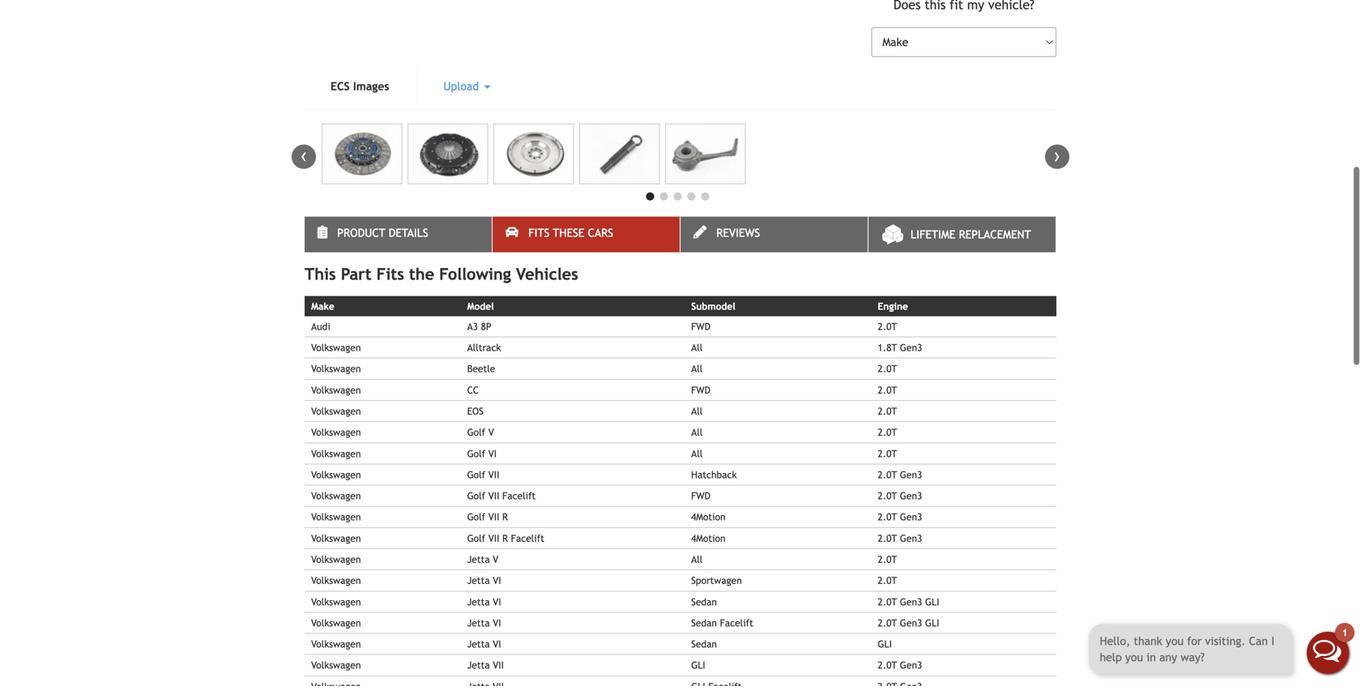 Task type: locate. For each thing, give the bounding box(es) containing it.
4 jetta from the top
[[467, 618, 490, 629]]

4 gen3 from the top
[[901, 512, 923, 523]]

fits
[[529, 226, 550, 239], [377, 265, 404, 284]]

4 2.0t from the top
[[878, 406, 898, 417]]

facelift
[[503, 491, 536, 502], [511, 533, 545, 544], [720, 618, 754, 629]]

1 vertical spatial facelift
[[511, 533, 545, 544]]

fits these cars link
[[493, 217, 680, 252]]

6 jetta from the top
[[467, 660, 490, 671]]

v down golf vii r facelift
[[493, 554, 499, 565]]

golf for golf vii r facelift
[[467, 533, 486, 544]]

r down golf vii r
[[503, 533, 508, 544]]

details
[[389, 226, 429, 239]]

sedan
[[692, 596, 717, 608], [692, 618, 717, 629], [692, 639, 717, 650]]

4 es#3220734 - mb-034-060 -  stage 2 performance clutch kit - with single mass flywheel - designed to hold up to 440 ft/lbs of torque to the wheels with a sprung organic disc and steel flyweel - dkm - audi volkswagen image from the left
[[580, 123, 660, 184]]

2 2.0t gen3 gli from the top
[[878, 618, 940, 629]]

sportwagen
[[692, 575, 742, 587]]

3 volkswagen from the top
[[311, 385, 361, 396]]

golf down eos
[[467, 427, 486, 438]]

1 horizontal spatial fits
[[529, 226, 550, 239]]

2 golf from the top
[[467, 448, 486, 460]]

all for beetle
[[692, 363, 703, 375]]

0 vertical spatial v
[[489, 427, 494, 438]]

1 fwd from the top
[[692, 321, 711, 332]]

2.0t gen3 for golf vii r
[[878, 512, 923, 523]]

2.0t gen3 gli
[[878, 596, 940, 608], [878, 618, 940, 629]]

2 volkswagen from the top
[[311, 363, 361, 375]]

2 all from the top
[[692, 363, 703, 375]]

1 r from the top
[[503, 512, 508, 523]]

golf down golf vi
[[467, 469, 486, 481]]

1 4motion from the top
[[692, 512, 726, 523]]

1 sedan from the top
[[692, 596, 717, 608]]

v up golf vi
[[489, 427, 494, 438]]

3 es#3220734 - mb-034-060 -  stage 2 performance clutch kit - with single mass flywheel - designed to hold up to 440 ft/lbs of torque to the wheels with a sprung organic disc and steel flyweel - dkm - audi volkswagen image from the left
[[494, 123, 574, 184]]

gen3
[[901, 342, 923, 354], [901, 469, 923, 481], [901, 491, 923, 502], [901, 512, 923, 523], [901, 533, 923, 544], [901, 596, 923, 608], [901, 618, 923, 629], [901, 660, 923, 671]]

1 2.0t gen3 from the top
[[878, 469, 923, 481]]

vii for golf vii
[[489, 469, 500, 481]]

1 volkswagen from the top
[[311, 342, 361, 354]]

vii
[[489, 469, 500, 481], [489, 491, 500, 502], [489, 512, 500, 523], [489, 533, 500, 544], [493, 660, 504, 671]]

eos
[[467, 406, 484, 417]]

1 vertical spatial sedan
[[692, 618, 717, 629]]

hatchback
[[692, 469, 737, 481]]

2.0t gen3 for jetta vii
[[878, 660, 923, 671]]

2 vertical spatial fwd
[[692, 491, 711, 502]]

product
[[337, 226, 386, 239]]

sedan for 2.0t gen3 gli
[[692, 596, 717, 608]]

‹
[[301, 145, 307, 166]]

2.0t gen3
[[878, 469, 923, 481], [878, 491, 923, 502], [878, 512, 923, 523], [878, 533, 923, 544], [878, 660, 923, 671]]

facelift up golf vii r
[[503, 491, 536, 502]]

v
[[489, 427, 494, 438], [493, 554, 499, 565]]

jetta v
[[467, 554, 499, 565]]

6 gen3 from the top
[[901, 596, 923, 608]]

5 all from the top
[[692, 448, 703, 460]]

golf up jetta v
[[467, 533, 486, 544]]

0 vertical spatial r
[[503, 512, 508, 523]]

following
[[440, 265, 511, 284]]

3 gen3 from the top
[[901, 491, 923, 502]]

ecs images
[[331, 80, 389, 93]]

4motion for golf vii r
[[692, 512, 726, 523]]

1 es#3220734 - mb-034-060 -  stage 2 performance clutch kit - with single mass flywheel - designed to hold up to 440 ft/lbs of torque to the wheels with a sprung organic disc and steel flyweel - dkm - audi volkswagen image from the left
[[322, 123, 402, 184]]

golf down golf vii facelift
[[467, 512, 486, 523]]

golf vii r
[[467, 512, 508, 523]]

2 2.0t gen3 from the top
[[878, 491, 923, 502]]

fits left the
[[377, 265, 404, 284]]

all for eos
[[692, 406, 703, 417]]

4motion for golf vii r facelift
[[692, 533, 726, 544]]

7 volkswagen from the top
[[311, 469, 361, 481]]

golf down golf vii
[[467, 491, 486, 502]]

reviews link
[[681, 217, 868, 252]]

golf
[[467, 427, 486, 438], [467, 448, 486, 460], [467, 469, 486, 481], [467, 491, 486, 502], [467, 512, 486, 523], [467, 533, 486, 544]]

a3 8p
[[467, 321, 492, 332]]

r up golf vii r facelift
[[503, 512, 508, 523]]

4 golf from the top
[[467, 491, 486, 502]]

3 jetta from the top
[[467, 596, 490, 608]]

golf down "golf v"
[[467, 448, 486, 460]]

jetta vi
[[467, 575, 502, 587], [467, 596, 502, 608], [467, 618, 502, 629], [467, 639, 502, 650]]

4motion
[[692, 512, 726, 523], [692, 533, 726, 544]]

0 vertical spatial fwd
[[692, 321, 711, 332]]

part
[[341, 265, 372, 284]]

lifetime replacement link
[[869, 217, 1056, 252]]

13 volkswagen from the top
[[311, 596, 361, 608]]

4 2.0t gen3 from the top
[[878, 533, 923, 544]]

fwd
[[692, 321, 711, 332], [692, 385, 711, 396], [692, 491, 711, 502]]

alltrack
[[467, 342, 501, 354]]

facelift down sportwagen
[[720, 618, 754, 629]]

all
[[692, 342, 703, 354], [692, 363, 703, 375], [692, 406, 703, 417], [692, 427, 703, 438], [692, 448, 703, 460], [692, 554, 703, 565]]

4 all from the top
[[692, 427, 703, 438]]

12 2.0t from the top
[[878, 575, 898, 587]]

vi
[[489, 448, 497, 460], [493, 575, 502, 587], [493, 596, 502, 608], [493, 618, 502, 629], [493, 639, 502, 650]]

1 gen3 from the top
[[901, 342, 923, 354]]

golf for golf v
[[467, 427, 486, 438]]

golf vi
[[467, 448, 497, 460]]

jetta
[[467, 554, 490, 565], [467, 575, 490, 587], [467, 596, 490, 608], [467, 618, 490, 629], [467, 639, 490, 650], [467, 660, 490, 671]]

facelift down golf vii facelift
[[511, 533, 545, 544]]

1 all from the top
[[692, 342, 703, 354]]

5 es#3220734 - mb-034-060 -  stage 2 performance clutch kit - with single mass flywheel - designed to hold up to 440 ft/lbs of torque to the wheels with a sprung organic disc and steel flyweel - dkm - audi volkswagen image from the left
[[666, 123, 746, 184]]

jetta vii
[[467, 660, 504, 671]]

0 vertical spatial sedan
[[692, 596, 717, 608]]

audi
[[311, 321, 331, 332]]

1 vertical spatial 2.0t gen3 gli
[[878, 618, 940, 629]]

golf for golf vii facelift
[[467, 491, 486, 502]]

1 vertical spatial r
[[503, 533, 508, 544]]

model
[[467, 301, 494, 312]]

5 volkswagen from the top
[[311, 427, 361, 438]]

3 2.0t gen3 from the top
[[878, 512, 923, 523]]

2.0t
[[878, 321, 898, 332], [878, 363, 898, 375], [878, 385, 898, 396], [878, 406, 898, 417], [878, 427, 898, 438], [878, 448, 898, 460], [878, 469, 898, 481], [878, 491, 898, 502], [878, 512, 898, 523], [878, 533, 898, 544], [878, 554, 898, 565], [878, 575, 898, 587], [878, 596, 898, 608], [878, 618, 898, 629], [878, 660, 898, 671]]

1 golf from the top
[[467, 427, 486, 438]]

14 volkswagen from the top
[[311, 618, 361, 629]]

3 sedan from the top
[[692, 639, 717, 650]]

1 jetta vi from the top
[[467, 575, 502, 587]]

ecs images link
[[305, 70, 415, 102]]

6 golf from the top
[[467, 533, 486, 544]]

2 vertical spatial sedan
[[692, 639, 717, 650]]

3 all from the top
[[692, 406, 703, 417]]

sedan facelift
[[692, 618, 754, 629]]

0 vertical spatial 4motion
[[692, 512, 726, 523]]

0 vertical spatial facelift
[[503, 491, 536, 502]]

8 gen3 from the top
[[901, 660, 923, 671]]

this part fits the following vehicles
[[305, 265, 579, 284]]

4motion up sportwagen
[[692, 533, 726, 544]]

2 jetta vi from the top
[[467, 596, 502, 608]]

0 horizontal spatial fits
[[377, 265, 404, 284]]

the
[[409, 265, 435, 284]]

15 volkswagen from the top
[[311, 639, 361, 650]]

beetle
[[467, 363, 496, 375]]

2.0t gen3 gli for sedan facelift
[[878, 618, 940, 629]]

fits left these
[[529, 226, 550, 239]]

3 golf from the top
[[467, 469, 486, 481]]

0 vertical spatial fits
[[529, 226, 550, 239]]

volkswagen
[[311, 342, 361, 354], [311, 363, 361, 375], [311, 385, 361, 396], [311, 406, 361, 417], [311, 427, 361, 438], [311, 448, 361, 460], [311, 469, 361, 481], [311, 491, 361, 502], [311, 512, 361, 523], [311, 533, 361, 544], [311, 554, 361, 565], [311, 575, 361, 587], [311, 596, 361, 608], [311, 618, 361, 629], [311, 639, 361, 650], [311, 660, 361, 671]]

4motion down "hatchback"
[[692, 512, 726, 523]]

9 volkswagen from the top
[[311, 512, 361, 523]]

6 all from the top
[[692, 554, 703, 565]]

1 vertical spatial fwd
[[692, 385, 711, 396]]

2 es#3220734 - mb-034-060 -  stage 2 performance clutch kit - with single mass flywheel - designed to hold up to 440 ft/lbs of torque to the wheels with a sprung organic disc and steel flyweel - dkm - audi volkswagen image from the left
[[408, 123, 488, 184]]

es#3220734 - mb-034-060 -  stage 2 performance clutch kit - with single mass flywheel - designed to hold up to 440 ft/lbs of torque to the wheels with a sprung organic disc and steel flyweel - dkm - audi volkswagen image
[[322, 123, 402, 184], [408, 123, 488, 184], [494, 123, 574, 184], [580, 123, 660, 184], [666, 123, 746, 184]]

vii for golf vii facelift
[[489, 491, 500, 502]]

r
[[503, 512, 508, 523], [503, 533, 508, 544]]

1 vertical spatial v
[[493, 554, 499, 565]]

1 vertical spatial 4motion
[[692, 533, 726, 544]]

2 4motion from the top
[[692, 533, 726, 544]]

v for jetta v
[[493, 554, 499, 565]]

3 fwd from the top
[[692, 491, 711, 502]]

0 vertical spatial 2.0t gen3 gli
[[878, 596, 940, 608]]

3 2.0t from the top
[[878, 385, 898, 396]]

1 2.0t gen3 gli from the top
[[878, 596, 940, 608]]

5 2.0t gen3 from the top
[[878, 660, 923, 671]]

sedan for gli
[[692, 639, 717, 650]]

upload
[[444, 80, 483, 93]]

2 r from the top
[[503, 533, 508, 544]]

gli
[[926, 596, 940, 608], [926, 618, 940, 629], [878, 639, 893, 650], [692, 660, 706, 671]]

13 2.0t from the top
[[878, 596, 898, 608]]

5 golf from the top
[[467, 512, 486, 523]]

2.0t gen3 gli for sedan
[[878, 596, 940, 608]]

fwd for vii
[[692, 491, 711, 502]]

7 2.0t from the top
[[878, 469, 898, 481]]

2 sedan from the top
[[692, 618, 717, 629]]



Task type: vqa. For each thing, say whether or not it's contained in the screenshot.
Lost Packages
no



Task type: describe. For each thing, give the bounding box(es) containing it.
golf for golf vi
[[467, 448, 486, 460]]

these
[[553, 226, 585, 239]]

2 2.0t from the top
[[878, 363, 898, 375]]

lifetime replacement
[[911, 228, 1032, 241]]

1.8t gen3
[[878, 342, 923, 354]]

11 volkswagen from the top
[[311, 554, 361, 565]]

submodel
[[692, 301, 736, 312]]

16 volkswagen from the top
[[311, 660, 361, 671]]

vehicles
[[516, 265, 579, 284]]

engine
[[878, 301, 909, 312]]

9 2.0t from the top
[[878, 512, 898, 523]]

all for jetta v
[[692, 554, 703, 565]]

1.8t
[[878, 342, 898, 354]]

6 volkswagen from the top
[[311, 448, 361, 460]]

1 jetta from the top
[[467, 554, 490, 565]]

1 vertical spatial fits
[[377, 265, 404, 284]]

4 volkswagen from the top
[[311, 406, 361, 417]]

15 2.0t from the top
[[878, 660, 898, 671]]

golf vii facelift
[[467, 491, 536, 502]]

6 2.0t from the top
[[878, 448, 898, 460]]

golf for golf vii
[[467, 469, 486, 481]]

2.0t gen3 for golf vii
[[878, 469, 923, 481]]

a3
[[467, 321, 478, 332]]

5 2.0t from the top
[[878, 427, 898, 438]]

v for golf v
[[489, 427, 494, 438]]

vii for golf vii r facelift
[[489, 533, 500, 544]]

cars
[[588, 226, 614, 239]]

8p
[[481, 321, 492, 332]]

2 jetta from the top
[[467, 575, 490, 587]]

golf v
[[467, 427, 494, 438]]

5 jetta from the top
[[467, 639, 490, 650]]

2 gen3 from the top
[[901, 469, 923, 481]]

all for golf v
[[692, 427, 703, 438]]

product details
[[337, 226, 429, 239]]

2.0t gen3 for golf vii r facelift
[[878, 533, 923, 544]]

replacement
[[959, 228, 1032, 241]]

10 2.0t from the top
[[878, 533, 898, 544]]

› link
[[1046, 145, 1070, 169]]

2 fwd from the top
[[692, 385, 711, 396]]

upload button
[[418, 70, 517, 102]]

fits these cars
[[529, 226, 614, 239]]

this
[[305, 265, 336, 284]]

lifetime
[[911, 228, 956, 241]]

ecs
[[331, 80, 350, 93]]

images
[[353, 80, 389, 93]]

›
[[1055, 145, 1061, 166]]

vii for jetta vii
[[493, 660, 504, 671]]

14 2.0t from the top
[[878, 618, 898, 629]]

r for golf vii r
[[503, 512, 508, 523]]

all for golf vi
[[692, 448, 703, 460]]

8 2.0t from the top
[[878, 491, 898, 502]]

2 vertical spatial facelift
[[720, 618, 754, 629]]

5 gen3 from the top
[[901, 533, 923, 544]]

reviews
[[717, 226, 761, 239]]

cc
[[467, 385, 479, 396]]

product details link
[[305, 217, 492, 252]]

make
[[311, 301, 335, 312]]

‹ link
[[292, 145, 316, 169]]

7 gen3 from the top
[[901, 618, 923, 629]]

r for golf vii r facelift
[[503, 533, 508, 544]]

1 2.0t from the top
[[878, 321, 898, 332]]

3 jetta vi from the top
[[467, 618, 502, 629]]

vii for golf vii r
[[489, 512, 500, 523]]

2.0t gen3 for golf vii facelift
[[878, 491, 923, 502]]

golf vii r facelift
[[467, 533, 545, 544]]

12 volkswagen from the top
[[311, 575, 361, 587]]

8 volkswagen from the top
[[311, 491, 361, 502]]

4 jetta vi from the top
[[467, 639, 502, 650]]

11 2.0t from the top
[[878, 554, 898, 565]]

golf for golf vii r
[[467, 512, 486, 523]]

10 volkswagen from the top
[[311, 533, 361, 544]]

golf vii
[[467, 469, 500, 481]]

fwd for 8p
[[692, 321, 711, 332]]

all for alltrack
[[692, 342, 703, 354]]



